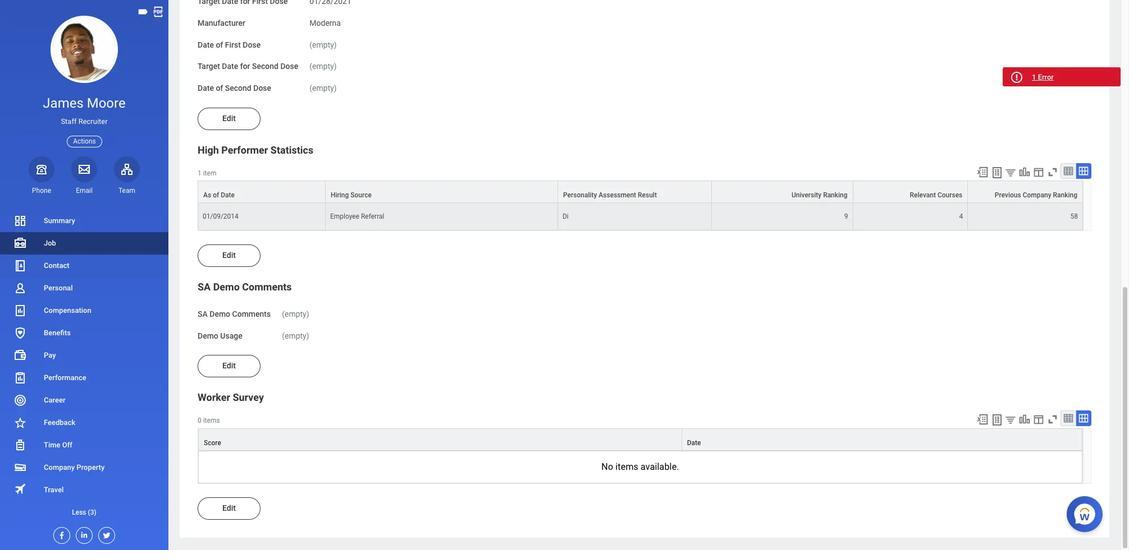 Task type: locate. For each thing, give the bounding box(es) containing it.
worker survey group
[[198, 392, 1092, 484]]

date for date of second dose
[[198, 84, 214, 93]]

9
[[844, 213, 848, 221]]

of for first
[[216, 40, 223, 49]]

of
[[216, 40, 223, 49], [216, 84, 223, 93], [213, 191, 219, 199]]

time
[[44, 441, 60, 450]]

comments
[[242, 281, 292, 293], [232, 310, 271, 319]]

table image for high performer statistics
[[1063, 166, 1074, 177]]

tag image
[[137, 6, 149, 18]]

email button
[[71, 157, 97, 195]]

2 vertical spatial dose
[[253, 84, 271, 93]]

1 inside button
[[1032, 73, 1036, 81]]

select to filter grid data image left expand/collapse chart image
[[1005, 415, 1017, 426]]

1 for 1 item
[[198, 170, 201, 177]]

first
[[225, 40, 241, 49]]

item
[[203, 170, 216, 177]]

export to worksheets image right export to excel image in the right of the page
[[991, 166, 1004, 180]]

second right for
[[252, 62, 279, 71]]

1 horizontal spatial ranking
[[1053, 191, 1078, 199]]

demo up usage
[[213, 281, 240, 293]]

1 vertical spatial sa demo comments
[[198, 310, 271, 319]]

off
[[62, 441, 72, 450]]

high performer statistics button
[[198, 144, 313, 156]]

company down time off
[[44, 464, 75, 472]]

toolbar for high performer statistics
[[971, 163, 1092, 181]]

1 left "error"
[[1032, 73, 1036, 81]]

1 vertical spatial sa
[[198, 310, 208, 319]]

phone james moore element
[[29, 186, 54, 195]]

company down expand/collapse chart icon
[[1023, 191, 1052, 199]]

0 vertical spatial sa
[[198, 281, 211, 293]]

dose for date of second dose
[[253, 84, 271, 93]]

2 edit from the top
[[222, 251, 236, 260]]

1 horizontal spatial 1
[[1032, 73, 1036, 81]]

click to view/edit grid preferences image right expand/collapse chart image
[[1033, 414, 1045, 426]]

summary link
[[0, 210, 168, 232]]

expand table image for high performer statistics
[[1078, 166, 1089, 177]]

date
[[198, 40, 214, 49], [222, 62, 238, 71], [198, 84, 214, 93], [221, 191, 235, 199], [687, 439, 701, 447]]

2 click to view/edit grid preferences image from the top
[[1033, 414, 1045, 426]]

team link
[[114, 157, 140, 195]]

toolbar
[[971, 163, 1092, 181], [971, 411, 1092, 429]]

team james moore element
[[114, 186, 140, 195]]

0 vertical spatial table image
[[1063, 166, 1074, 177]]

of left first on the left of the page
[[216, 40, 223, 49]]

edit for third edit button
[[222, 362, 236, 371]]

expand table image right fullscreen image
[[1078, 166, 1089, 177]]

1 for 1 error
[[1032, 73, 1036, 81]]

toolbar inside "high performer statistics" group
[[971, 163, 1092, 181]]

date inside 'popup button'
[[687, 439, 701, 447]]

travel link
[[0, 480, 168, 502]]

contact
[[44, 262, 69, 270]]

1 vertical spatial expand table image
[[1078, 414, 1089, 425]]

items right no
[[616, 462, 638, 473]]

0 horizontal spatial 1
[[198, 170, 201, 177]]

select to filter grid data image left expand/collapse chart icon
[[1005, 167, 1017, 179]]

0 horizontal spatial ranking
[[823, 191, 848, 199]]

list
[[0, 210, 168, 524]]

of right as
[[213, 191, 219, 199]]

01/09/2014
[[203, 213, 239, 221]]

edit
[[222, 114, 236, 123], [222, 251, 236, 260], [222, 362, 236, 371], [222, 504, 236, 513]]

2 vertical spatial of
[[213, 191, 219, 199]]

1 vertical spatial 1
[[198, 170, 201, 177]]

items
[[203, 417, 220, 425], [616, 462, 638, 473]]

performance
[[44, 374, 86, 382]]

0 vertical spatial expand table image
[[1078, 166, 1089, 177]]

target date for first dose element
[[310, 0, 351, 7]]

2 export to worksheets image from the top
[[991, 414, 1004, 428]]

personal link
[[0, 277, 168, 300]]

source
[[351, 191, 372, 199]]

(empty) for sa demo comments
[[282, 310, 309, 319]]

1 export to worksheets image from the top
[[991, 166, 1004, 180]]

error
[[1038, 73, 1054, 81]]

1 left item
[[198, 170, 201, 177]]

row containing score
[[198, 429, 1083, 451]]

1 vertical spatial of
[[216, 84, 223, 93]]

0 vertical spatial 1
[[1032, 73, 1036, 81]]

row for high performer statistics
[[198, 181, 1083, 203]]

1 vertical spatial table image
[[1063, 414, 1074, 425]]

1 vertical spatial export to worksheets image
[[991, 414, 1004, 428]]

sa demo comments button
[[198, 281, 292, 293]]

as of date button
[[198, 181, 325, 203]]

less (3) button
[[0, 507, 168, 520]]

of inside 'popup button'
[[213, 191, 219, 199]]

previous
[[995, 191, 1021, 199]]

time off link
[[0, 435, 168, 457]]

high performer statistics
[[198, 144, 313, 156]]

row
[[198, 181, 1083, 203], [198, 203, 1083, 231], [198, 429, 1083, 451]]

table image right fullscreen image
[[1063, 166, 1074, 177]]

1 vertical spatial company
[[44, 464, 75, 472]]

click to view/edit grid preferences image right expand/collapse chart icon
[[1033, 166, 1045, 179]]

expand table image for worker survey
[[1078, 414, 1089, 425]]

4 edit from the top
[[222, 504, 236, 513]]

edit for fourth edit button
[[222, 504, 236, 513]]

1 vertical spatial items
[[616, 462, 638, 473]]

export to excel image
[[977, 414, 989, 426]]

1 sa from the top
[[198, 281, 211, 293]]

1 horizontal spatial company
[[1023, 191, 1052, 199]]

actions
[[73, 137, 96, 145]]

0 vertical spatial export to worksheets image
[[991, 166, 1004, 180]]

row containing 01/09/2014
[[198, 203, 1083, 231]]

0 vertical spatial dose
[[243, 40, 261, 49]]

navigation pane region
[[0, 0, 168, 551]]

employee referral
[[330, 213, 384, 221]]

less (3) button
[[0, 502, 168, 524]]

table image right fullscreen icon
[[1063, 414, 1074, 425]]

1 toolbar from the top
[[971, 163, 1092, 181]]

career link
[[0, 390, 168, 412]]

2 select to filter grid data image from the top
[[1005, 415, 1017, 426]]

table image
[[1063, 166, 1074, 177], [1063, 414, 1074, 425]]

table image inside worker survey group
[[1063, 414, 1074, 425]]

of down the 'target'
[[216, 84, 223, 93]]

0 items
[[198, 417, 220, 425]]

dose right for
[[280, 62, 298, 71]]

0 vertical spatial of
[[216, 40, 223, 49]]

company
[[1023, 191, 1052, 199], [44, 464, 75, 472]]

performance image
[[13, 372, 27, 385]]

staff recruiter
[[61, 117, 108, 126]]

demo up demo usage
[[210, 310, 230, 319]]

2 sa demo comments from the top
[[198, 310, 271, 319]]

1 horizontal spatial items
[[616, 462, 638, 473]]

2 vertical spatial demo
[[198, 332, 218, 341]]

1 sa demo comments from the top
[[198, 281, 292, 293]]

select to filter grid data image
[[1005, 167, 1017, 179], [1005, 415, 1017, 426]]

row containing as of date
[[198, 181, 1083, 203]]

dose
[[243, 40, 261, 49], [280, 62, 298, 71], [253, 84, 271, 93]]

0
[[198, 417, 201, 425]]

1 click to view/edit grid preferences image from the top
[[1033, 166, 1045, 179]]

view printable version (pdf) image
[[152, 6, 165, 18]]

2 expand table image from the top
[[1078, 414, 1089, 425]]

2 table image from the top
[[1063, 414, 1074, 425]]

1 edit from the top
[[222, 114, 236, 123]]

relevant
[[910, 191, 936, 199]]

hiring source button
[[326, 181, 558, 203]]

expand table image
[[1078, 166, 1089, 177], [1078, 414, 1089, 425]]

contact link
[[0, 255, 168, 277]]

2 toolbar from the top
[[971, 411, 1092, 429]]

less (3)
[[72, 509, 96, 517]]

toolbar for worker survey
[[971, 411, 1092, 429]]

courses
[[938, 191, 963, 199]]

(3)
[[88, 509, 96, 517]]

select to filter grid data image for worker survey
[[1005, 415, 1017, 426]]

as
[[203, 191, 211, 199]]

1 horizontal spatial second
[[252, 62, 279, 71]]

benefits image
[[13, 327, 27, 340]]

1 expand table image from the top
[[1078, 166, 1089, 177]]

0 vertical spatial click to view/edit grid preferences image
[[1033, 166, 1045, 179]]

of for second
[[216, 84, 223, 93]]

performer
[[221, 144, 268, 156]]

3 edit from the top
[[222, 362, 236, 371]]

1 vertical spatial second
[[225, 84, 251, 93]]

available.
[[641, 462, 679, 473]]

0 vertical spatial second
[[252, 62, 279, 71]]

click to view/edit grid preferences image
[[1033, 166, 1045, 179], [1033, 414, 1045, 426]]

summary
[[44, 217, 75, 225]]

previous company ranking button
[[968, 181, 1083, 203]]

pay link
[[0, 345, 168, 367]]

(empty) for date of first dose
[[310, 40, 337, 49]]

phone button
[[29, 157, 54, 195]]

0 horizontal spatial company
[[44, 464, 75, 472]]

target
[[198, 62, 220, 71]]

compensation link
[[0, 300, 168, 322]]

1 inside "high performer statistics" group
[[198, 170, 201, 177]]

items for no
[[616, 462, 638, 473]]

export to worksheets image for worker survey
[[991, 414, 1004, 428]]

fullscreen image
[[1047, 414, 1059, 426]]

moderna element
[[310, 16, 341, 27]]

sa
[[198, 281, 211, 293], [198, 310, 208, 319]]

0 vertical spatial comments
[[242, 281, 292, 293]]

toolbar inside worker survey group
[[971, 411, 1092, 429]]

1 select to filter grid data image from the top
[[1005, 167, 1017, 179]]

result
[[638, 191, 657, 199]]

4
[[959, 213, 963, 221]]

0 vertical spatial sa demo comments
[[198, 281, 292, 293]]

date for date
[[687, 439, 701, 447]]

demo
[[213, 281, 240, 293], [210, 310, 230, 319], [198, 332, 218, 341]]

items right 0 on the bottom left
[[203, 417, 220, 425]]

demo left usage
[[198, 332, 218, 341]]

relevant courses
[[910, 191, 963, 199]]

1 vertical spatial select to filter grid data image
[[1005, 415, 1017, 426]]

feedback
[[44, 419, 75, 427]]

ranking up 9
[[823, 191, 848, 199]]

expand table image right fullscreen icon
[[1078, 414, 1089, 425]]

0 vertical spatial company
[[1023, 191, 1052, 199]]

0 vertical spatial items
[[203, 417, 220, 425]]

dose right first on the left of the page
[[243, 40, 261, 49]]

dose down the target date for second dose
[[253, 84, 271, 93]]

personality assessment result
[[563, 191, 657, 199]]

linkedin image
[[76, 528, 89, 540]]

table image inside "high performer statistics" group
[[1063, 166, 1074, 177]]

export to worksheets image right export to excel icon
[[991, 414, 1004, 428]]

export to worksheets image
[[991, 166, 1004, 180], [991, 414, 1004, 428]]

ranking up 58 on the top right of the page
[[1053, 191, 1078, 199]]

ranking
[[823, 191, 848, 199], [1053, 191, 1078, 199]]

previous company ranking
[[995, 191, 1078, 199]]

1
[[1032, 73, 1036, 81], [198, 170, 201, 177]]

expand/collapse chart image
[[1019, 166, 1031, 179]]

second down for
[[225, 84, 251, 93]]

second
[[252, 62, 279, 71], [225, 84, 251, 93]]

4 edit button from the top
[[198, 498, 261, 520]]

1 vertical spatial toolbar
[[971, 411, 1092, 429]]

job image
[[13, 237, 27, 250]]

career image
[[13, 394, 27, 408]]

1 vertical spatial click to view/edit grid preferences image
[[1033, 414, 1045, 426]]

company inside company property link
[[44, 464, 75, 472]]

sa demo comments
[[198, 281, 292, 293], [198, 310, 271, 319]]

0 vertical spatial select to filter grid data image
[[1005, 167, 1017, 179]]

click to view/edit grid preferences image for high performer statistics
[[1033, 166, 1045, 179]]

0 horizontal spatial items
[[203, 417, 220, 425]]

score button
[[199, 429, 682, 451]]

high
[[198, 144, 219, 156]]

0 vertical spatial toolbar
[[971, 163, 1092, 181]]

table image for worker survey
[[1063, 414, 1074, 425]]

row inside worker survey group
[[198, 429, 1083, 451]]

1 vertical spatial dose
[[280, 62, 298, 71]]

2 ranking from the left
[[1053, 191, 1078, 199]]

career
[[44, 396, 65, 405]]

property
[[77, 464, 105, 472]]

1 table image from the top
[[1063, 166, 1074, 177]]



Task type: vqa. For each thing, say whether or not it's contained in the screenshot.
EXPORT TO WORKSHEETS 'icon' to the bottom
yes



Task type: describe. For each thing, give the bounding box(es) containing it.
high performer statistics group
[[198, 144, 1092, 231]]

job link
[[0, 232, 168, 255]]

export to worksheets image for high performer statistics
[[991, 166, 1004, 180]]

0 horizontal spatial second
[[225, 84, 251, 93]]

moore
[[87, 95, 126, 111]]

compensation
[[44, 307, 91, 315]]

no
[[602, 462, 613, 473]]

university
[[792, 191, 822, 199]]

contact image
[[13, 259, 27, 273]]

1 vertical spatial demo
[[210, 310, 230, 319]]

view team image
[[120, 163, 134, 176]]

referral
[[361, 213, 384, 221]]

2 sa from the top
[[198, 310, 208, 319]]

manufacturer
[[198, 18, 245, 27]]

survey
[[233, 392, 264, 404]]

james
[[43, 95, 84, 111]]

3 edit button from the top
[[198, 356, 261, 378]]

company property image
[[13, 462, 27, 475]]

job
[[44, 239, 56, 248]]

employee
[[330, 213, 359, 221]]

edit for 3rd edit button from the bottom of the page
[[222, 251, 236, 260]]

click to view/edit grid preferences image for worker survey
[[1033, 414, 1045, 426]]

of for date
[[213, 191, 219, 199]]

assessment
[[599, 191, 636, 199]]

usage
[[220, 332, 242, 341]]

dose for date of first dose
[[243, 40, 261, 49]]

time off
[[44, 441, 72, 450]]

university ranking
[[792, 191, 848, 199]]

date inside 'popup button'
[[221, 191, 235, 199]]

personality assessment result button
[[558, 181, 712, 203]]

(empty) for date of second dose
[[310, 84, 337, 93]]

travel
[[44, 486, 64, 495]]

pay image
[[13, 349, 27, 363]]

email
[[76, 187, 93, 195]]

phone image
[[34, 163, 49, 176]]

select to filter grid data image for high performer statistics
[[1005, 167, 1017, 179]]

worker
[[198, 392, 230, 404]]

twitter image
[[99, 528, 111, 541]]

relevant courses button
[[853, 181, 968, 203]]

items for 0
[[203, 417, 220, 425]]

moderna
[[310, 18, 341, 27]]

less
[[72, 509, 86, 517]]

1 error button
[[1003, 67, 1121, 86]]

fullscreen image
[[1047, 166, 1059, 179]]

(empty) for demo usage
[[282, 332, 309, 341]]

1 ranking from the left
[[823, 191, 848, 199]]

recruiter
[[78, 117, 108, 126]]

time off image
[[13, 439, 27, 453]]

compensation image
[[13, 304, 27, 318]]

exclamation image
[[1012, 74, 1021, 82]]

staff
[[61, 117, 77, 126]]

actions button
[[67, 136, 102, 148]]

no items available.
[[602, 462, 679, 473]]

email james moore element
[[71, 186, 97, 195]]

date of first dose
[[198, 40, 261, 49]]

date of second dose
[[198, 84, 271, 93]]

mail image
[[77, 163, 91, 176]]

pay
[[44, 352, 56, 360]]

team
[[118, 187, 135, 195]]

di
[[563, 213, 569, 221]]

travel image
[[13, 483, 27, 497]]

benefits
[[44, 329, 71, 337]]

company inside previous company ranking popup button
[[1023, 191, 1052, 199]]

export to excel image
[[977, 166, 989, 179]]

target date for second dose
[[198, 62, 298, 71]]

0 vertical spatial demo
[[213, 281, 240, 293]]

date button
[[682, 429, 1082, 451]]

as of date
[[203, 191, 235, 199]]

date for date of first dose
[[198, 40, 214, 49]]

(empty) for target date for second dose
[[310, 62, 337, 71]]

list containing summary
[[0, 210, 168, 524]]

facebook image
[[54, 528, 66, 541]]

worker survey
[[198, 392, 264, 404]]

58
[[1071, 213, 1078, 221]]

1 edit button from the top
[[198, 108, 261, 130]]

1 vertical spatial comments
[[232, 310, 271, 319]]

sa demo comments group
[[198, 281, 1092, 342]]

summary image
[[13, 215, 27, 228]]

benefits link
[[0, 322, 168, 345]]

feedback image
[[13, 417, 27, 430]]

row for worker survey
[[198, 429, 1083, 451]]

company property
[[44, 464, 105, 472]]

score
[[204, 439, 221, 447]]

personal image
[[13, 282, 27, 295]]

1 error
[[1032, 73, 1054, 81]]

personal
[[44, 284, 73, 293]]

phone
[[32, 187, 51, 195]]

feedback link
[[0, 412, 168, 435]]

statistics
[[271, 144, 313, 156]]

2 edit button from the top
[[198, 245, 261, 267]]

edit for fourth edit button from the bottom
[[222, 114, 236, 123]]

1 item
[[198, 170, 216, 177]]

company property link
[[0, 457, 168, 480]]

expand/collapse chart image
[[1019, 414, 1031, 426]]

performance link
[[0, 367, 168, 390]]

personality
[[563, 191, 597, 199]]

for
[[240, 62, 250, 71]]

demo usage
[[198, 332, 242, 341]]

workday assistant region
[[1067, 492, 1107, 533]]

hiring source
[[331, 191, 372, 199]]

worker survey button
[[198, 392, 264, 404]]

hiring
[[331, 191, 349, 199]]

university ranking button
[[712, 181, 853, 203]]



